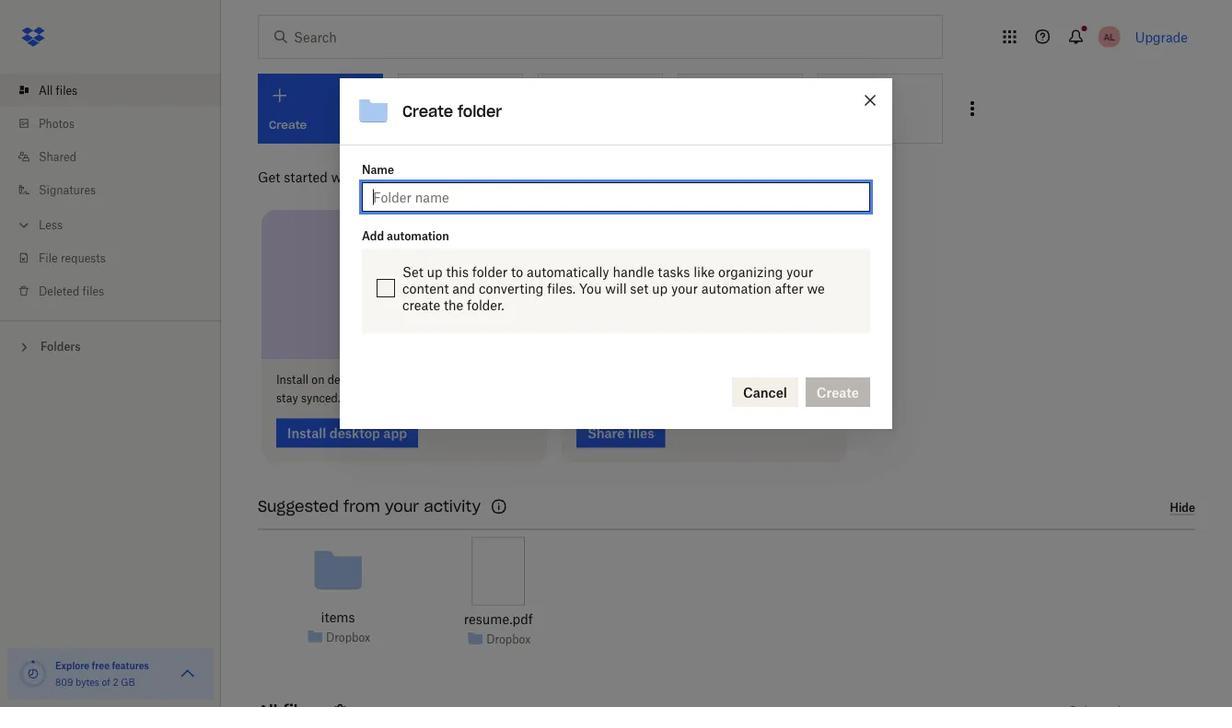 Task type: describe. For each thing, give the bounding box(es) containing it.
cancel button
[[732, 378, 799, 407]]

all files
[[39, 83, 78, 97]]

suggested
[[258, 498, 339, 516]]

after
[[775, 280, 804, 296]]

name
[[362, 162, 394, 176]]

bytes
[[76, 677, 99, 688]]

resume.pdf
[[464, 612, 533, 627]]

access.
[[577, 392, 615, 405]]

or
[[787, 373, 798, 387]]

items link
[[321, 608, 355, 628]]

dropbox up "add"
[[362, 169, 414, 185]]

files for all files
[[56, 83, 78, 97]]

tasks
[[658, 264, 690, 279]]

shared
[[39, 150, 76, 164]]

started
[[284, 169, 328, 185]]

features
[[112, 660, 149, 672]]

to inside set up this folder to automatically handle tasks like organizing your content and converting files. you will set up your automation after we create the folder.
[[511, 264, 523, 279]]

converting
[[479, 280, 544, 296]]

folder.
[[467, 297, 504, 313]]

to inside install on desktop to work on files offline and stay synced.
[[372, 373, 383, 387]]

quota usage element
[[18, 660, 48, 689]]

files.
[[547, 280, 576, 296]]

all files list item
[[0, 74, 221, 107]]

explore free features 809 bytes of 2 gb
[[55, 660, 149, 688]]

deleted files
[[39, 284, 104, 298]]

get
[[258, 169, 280, 185]]

anyone
[[661, 373, 699, 387]]

create
[[403, 297, 441, 313]]

requests
[[61, 251, 106, 265]]

1 vertical spatial your
[[672, 280, 698, 296]]

synced.
[[301, 392, 341, 405]]

809
[[55, 677, 73, 688]]

dropbox link for resume.pdf
[[487, 630, 531, 649]]

shared link
[[15, 140, 221, 173]]

dropbox for resume.pdf
[[487, 633, 531, 646]]

upgrade link
[[1136, 29, 1189, 45]]

dropbox image
[[15, 18, 52, 55]]

view
[[801, 373, 825, 387]]

add automation
[[362, 229, 449, 243]]

explore
[[55, 660, 90, 672]]

install on desktop to work on files offline and stay synced.
[[276, 373, 511, 405]]

0 horizontal spatial your
[[385, 498, 419, 516]]

files for deleted files
[[83, 284, 104, 298]]

automation inside set up this folder to automatically handle tasks like organizing your content and converting files. you will set up your automation after we create the folder.
[[702, 280, 772, 296]]

deleted
[[39, 284, 80, 298]]

upgrade
[[1136, 29, 1189, 45]]

signatures
[[39, 183, 96, 197]]

activity
[[424, 498, 481, 516]]

file requests link
[[15, 241, 221, 275]]

of
[[102, 677, 110, 688]]

folder inside set up this folder to automatically handle tasks like organizing your content and converting files. you will set up your automation after we create the folder.
[[472, 264, 508, 279]]

with for started
[[331, 169, 358, 185]]

1 on from the left
[[312, 373, 325, 387]]

photos
[[39, 117, 75, 130]]

share files with anyone and control edit or view access.
[[577, 373, 825, 405]]

this
[[446, 264, 469, 279]]

set
[[403, 264, 424, 279]]

control
[[725, 373, 761, 387]]

2 on from the left
[[415, 373, 428, 387]]



Task type: vqa. For each thing, say whether or not it's contained in the screenshot.
the rightmost Learn
no



Task type: locate. For each thing, give the bounding box(es) containing it.
and inside install on desktop to work on files offline and stay synced.
[[491, 373, 511, 387]]

automation
[[387, 229, 449, 243], [702, 280, 772, 296]]

and
[[453, 280, 475, 296], [491, 373, 511, 387], [702, 373, 722, 387]]

automation up set
[[387, 229, 449, 243]]

list
[[0, 63, 221, 321]]

and right offline
[[491, 373, 511, 387]]

with left "name"
[[331, 169, 358, 185]]

automatically
[[527, 264, 610, 279]]

automation down organizing on the top right of the page
[[702, 280, 772, 296]]

free
[[92, 660, 110, 672]]

0 horizontal spatial to
[[372, 373, 383, 387]]

0 vertical spatial your
[[787, 264, 814, 279]]

1 horizontal spatial automation
[[702, 280, 772, 296]]

list containing all files
[[0, 63, 221, 321]]

work
[[386, 373, 412, 387]]

share
[[577, 373, 608, 387]]

0 vertical spatial up
[[427, 264, 443, 279]]

0 vertical spatial automation
[[387, 229, 449, 243]]

0 horizontal spatial dropbox link
[[326, 628, 371, 647]]

dropbox link down resume.pdf link
[[487, 630, 531, 649]]

to up "converting"
[[511, 264, 523, 279]]

your
[[787, 264, 814, 279], [672, 280, 698, 296], [385, 498, 419, 516]]

signatures link
[[15, 173, 221, 206]]

from
[[344, 498, 380, 516]]

0 vertical spatial to
[[511, 264, 523, 279]]

1 horizontal spatial up
[[652, 280, 668, 296]]

1 horizontal spatial your
[[672, 280, 698, 296]]

1 horizontal spatial dropbox link
[[487, 630, 531, 649]]

like
[[694, 264, 715, 279]]

0 horizontal spatial with
[[331, 169, 358, 185]]

your up after
[[787, 264, 814, 279]]

install
[[276, 373, 309, 387]]

1 horizontal spatial with
[[635, 373, 658, 387]]

dropbox down the items link at the left of the page
[[326, 631, 371, 644]]

on right the work
[[415, 373, 428, 387]]

photos link
[[15, 107, 221, 140]]

on up synced.
[[312, 373, 325, 387]]

1 horizontal spatial and
[[491, 373, 511, 387]]

folders button
[[0, 333, 221, 360]]

folders
[[41, 340, 81, 354]]

dropbox
[[362, 169, 414, 185], [326, 631, 371, 644], [487, 633, 531, 646]]

and inside set up this folder to automatically handle tasks like organizing your content and converting files. you will set up your automation after we create the folder.
[[453, 280, 475, 296]]

files right share
[[611, 373, 632, 387]]

less
[[39, 218, 63, 232]]

organizing
[[719, 264, 783, 279]]

folder up "converting"
[[472, 264, 508, 279]]

set up this folder to automatically handle tasks like organizing your content and converting files. you will set up your automation after we create the folder.
[[403, 264, 825, 313]]

up right set
[[652, 280, 668, 296]]

1 vertical spatial folder
[[472, 264, 508, 279]]

files inside install on desktop to work on files offline and stay synced.
[[431, 373, 452, 387]]

your right from
[[385, 498, 419, 516]]

1 vertical spatial up
[[652, 280, 668, 296]]

with inside share files with anyone and control edit or view access.
[[635, 373, 658, 387]]

with for files
[[635, 373, 658, 387]]

0 vertical spatial with
[[331, 169, 358, 185]]

files
[[56, 83, 78, 97], [83, 284, 104, 298], [431, 373, 452, 387], [611, 373, 632, 387]]

on
[[312, 373, 325, 387], [415, 373, 428, 387]]

1 horizontal spatial to
[[511, 264, 523, 279]]

and left control
[[702, 373, 722, 387]]

1 vertical spatial to
[[372, 373, 383, 387]]

files for share files with anyone and control edit or view access.
[[611, 373, 632, 387]]

resume.pdf link
[[464, 609, 533, 630]]

you
[[579, 280, 602, 296]]

0 vertical spatial folder
[[458, 102, 502, 121]]

up
[[427, 264, 443, 279], [652, 280, 668, 296]]

items
[[321, 610, 355, 626]]

edit
[[764, 373, 784, 387]]

0 horizontal spatial and
[[453, 280, 475, 296]]

your down the tasks
[[672, 280, 698, 296]]

and down this
[[453, 280, 475, 296]]

deleted files link
[[15, 275, 221, 308]]

1 horizontal spatial on
[[415, 373, 428, 387]]

up up content
[[427, 264, 443, 279]]

2 vertical spatial your
[[385, 498, 419, 516]]

1 vertical spatial with
[[635, 373, 658, 387]]

we
[[807, 280, 825, 296]]

create
[[403, 102, 453, 121]]

handle
[[613, 264, 654, 279]]

0 horizontal spatial automation
[[387, 229, 449, 243]]

dropbox link down the items link at the left of the page
[[326, 628, 371, 647]]

files right all
[[56, 83, 78, 97]]

dropbox down resume.pdf link
[[487, 633, 531, 646]]

all files link
[[15, 74, 221, 107]]

content
[[403, 280, 449, 296]]

all
[[39, 83, 53, 97]]

create folder
[[403, 102, 502, 121]]

desktop
[[328, 373, 369, 387]]

stay
[[276, 392, 298, 405]]

with left anyone
[[635, 373, 658, 387]]

files right deleted
[[83, 284, 104, 298]]

add
[[362, 229, 384, 243]]

gb
[[121, 677, 135, 688]]

cancel
[[743, 384, 788, 400]]

suggested from your activity
[[258, 498, 481, 516]]

dropbox for items
[[326, 631, 371, 644]]

files inside share files with anyone and control edit or view access.
[[611, 373, 632, 387]]

Name text field
[[373, 187, 860, 207]]

2
[[113, 677, 118, 688]]

get started with dropbox
[[258, 169, 414, 185]]

dropbox link
[[326, 628, 371, 647], [487, 630, 531, 649]]

folder
[[458, 102, 502, 121], [472, 264, 508, 279]]

/resume.pdf image
[[472, 538, 525, 606]]

files inside list item
[[56, 83, 78, 97]]

less image
[[15, 216, 33, 234]]

dropbox link for items
[[326, 628, 371, 647]]

will
[[606, 280, 627, 296]]

and inside share files with anyone and control edit or view access.
[[702, 373, 722, 387]]

0 horizontal spatial up
[[427, 264, 443, 279]]

to left the work
[[372, 373, 383, 387]]

file requests
[[39, 251, 106, 265]]

files left offline
[[431, 373, 452, 387]]

2 horizontal spatial and
[[702, 373, 722, 387]]

with
[[331, 169, 358, 185], [635, 373, 658, 387]]

to
[[511, 264, 523, 279], [372, 373, 383, 387]]

2 horizontal spatial your
[[787, 264, 814, 279]]

0 horizontal spatial on
[[312, 373, 325, 387]]

folder right "create"
[[458, 102, 502, 121]]

the
[[444, 297, 464, 313]]

create folder dialog
[[340, 78, 893, 429]]

set
[[631, 280, 649, 296]]

1 vertical spatial automation
[[702, 280, 772, 296]]

file
[[39, 251, 58, 265]]

offline
[[455, 373, 488, 387]]



